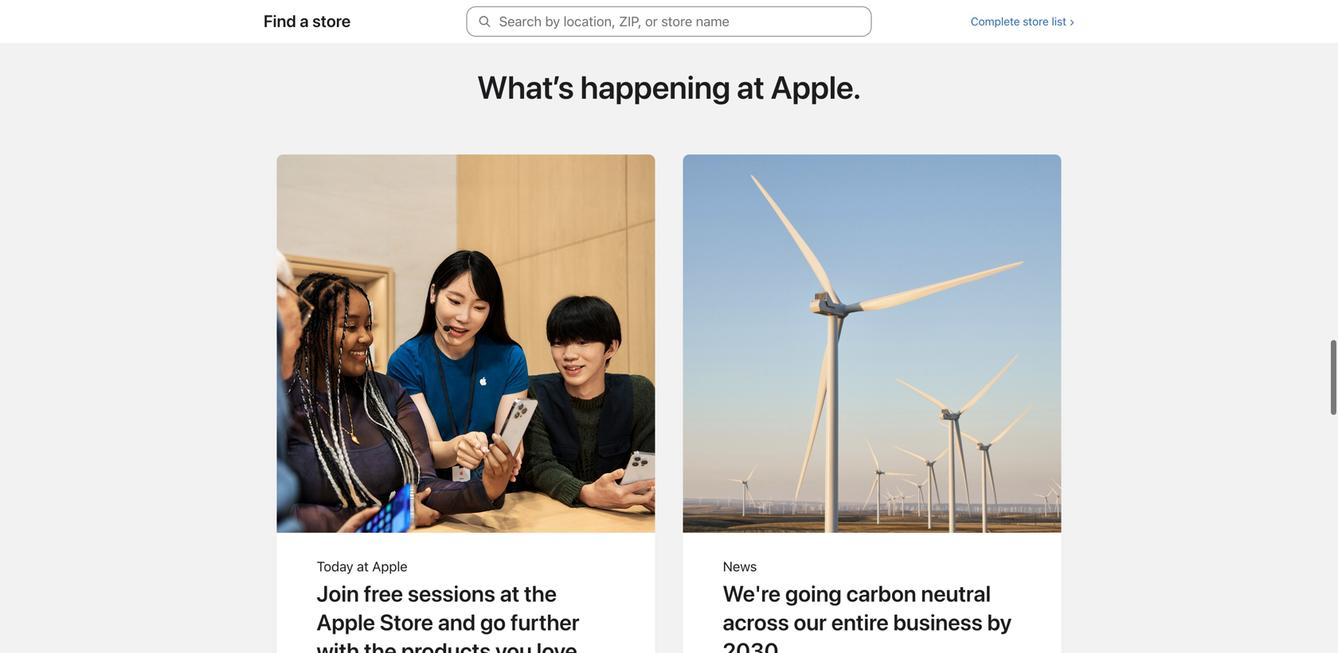 Task type: vqa. For each thing, say whether or not it's contained in the screenshot.
If
no



Task type: locate. For each thing, give the bounding box(es) containing it.
the down apple store
[[364, 638, 397, 653]]

1 horizontal spatial the
[[524, 581, 557, 608]]

list
[[1052, 15, 1067, 28]]

with
[[317, 638, 360, 653]]

at left apple
[[357, 559, 369, 575]]

and
[[438, 610, 476, 636]]

store
[[313, 11, 351, 31], [1023, 15, 1049, 28]]

1 vertical spatial at
[[357, 559, 369, 575]]

store right a
[[313, 11, 351, 31]]

0 horizontal spatial the
[[364, 638, 397, 653]]

at
[[737, 69, 765, 106], [357, 559, 369, 575], [500, 581, 520, 608]]

0 horizontal spatial at
[[357, 559, 369, 575]]

going
[[786, 581, 842, 608]]

2030.
[[723, 638, 784, 653]]

2 horizontal spatial at
[[737, 69, 765, 106]]

0 vertical spatial at
[[737, 69, 765, 106]]

join
[[317, 581, 359, 608]]

business
[[894, 610, 983, 636]]

Find a store text field
[[467, 6, 872, 37]]

0 horizontal spatial store
[[313, 11, 351, 31]]

find a store
[[264, 11, 351, 31]]

at left apple.
[[737, 69, 765, 106]]

the
[[524, 581, 557, 608], [364, 638, 397, 653]]

news
[[723, 559, 757, 575]]

today
[[317, 559, 353, 575]]

2 vertical spatial at
[[500, 581, 520, 608]]

1 vertical spatial the
[[364, 638, 397, 653]]

we're
[[723, 581, 781, 608]]

today at apple join free sessions at the apple store and go further with the products you love.
[[317, 559, 583, 653]]

the up further
[[524, 581, 557, 608]]

sessions
[[408, 581, 496, 608]]

apple
[[372, 559, 408, 575]]

a
[[300, 11, 309, 31]]

our
[[794, 610, 827, 636]]

at up go
[[500, 581, 520, 608]]

store left list
[[1023, 15, 1049, 28]]

news we're going carbon neutral across our entire business by 2030.
[[723, 559, 1012, 653]]

entire
[[832, 610, 889, 636]]

apple store
[[317, 610, 434, 636]]



Task type: describe. For each thing, give the bounding box(es) containing it.
by
[[988, 610, 1012, 636]]

carbon
[[847, 581, 917, 608]]

across
[[723, 610, 789, 636]]

complete store list
[[971, 15, 1067, 28]]

products
[[401, 638, 491, 653]]

complete
[[971, 15, 1020, 28]]

apple.
[[771, 69, 861, 106]]

we'll help you get started. and keep going. element
[[263, 0, 1076, 29]]

what's happening at apple.
[[477, 69, 861, 106]]

free
[[364, 581, 403, 608]]

love.
[[537, 638, 583, 653]]

neutral
[[921, 581, 991, 608]]

find a store button
[[264, 11, 351, 31]]

1 horizontal spatial store
[[1023, 15, 1049, 28]]

you
[[496, 638, 532, 653]]

1 horizontal spatial at
[[500, 581, 520, 608]]

0 vertical spatial the
[[524, 581, 557, 608]]

further
[[511, 610, 580, 636]]

find
[[264, 11, 296, 31]]

what's happening at apple. element
[[263, 139, 1076, 653]]

what's
[[477, 69, 574, 106]]

happening
[[581, 69, 731, 106]]

go
[[480, 610, 506, 636]]

complete store list link
[[971, 15, 1075, 28]]



